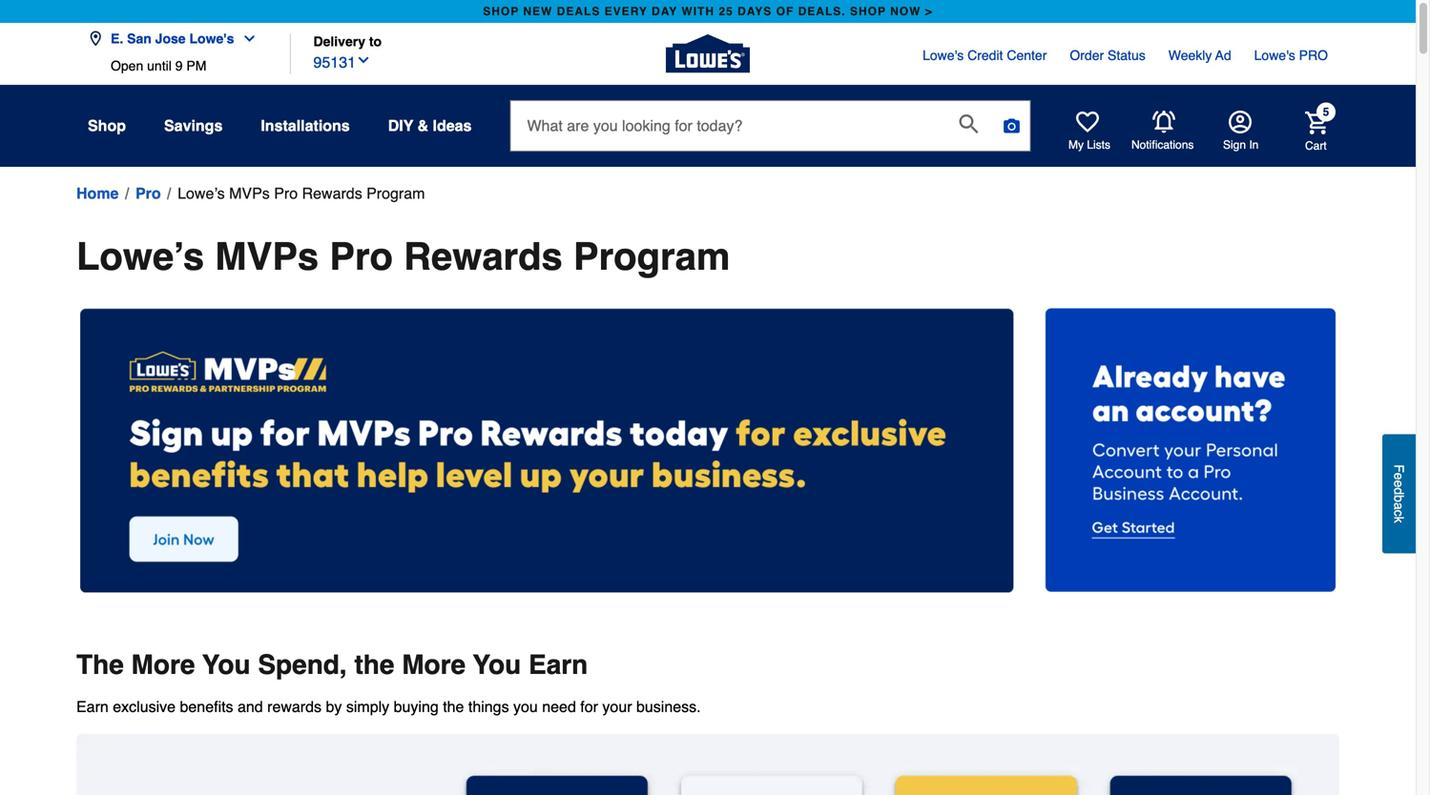 Task type: vqa. For each thing, say whether or not it's contained in the screenshot.
the bottommost 'for'
no



Task type: locate. For each thing, give the bounding box(es) containing it.
1 horizontal spatial program
[[573, 235, 730, 279]]

earn down the
[[76, 699, 109, 716]]

lowe's pro
[[1254, 48, 1328, 63]]

1 more from the left
[[131, 650, 195, 681]]

my lists
[[1069, 138, 1111, 152]]

lowe's
[[178, 185, 225, 202], [76, 235, 204, 279]]

e up the b
[[1392, 480, 1407, 488]]

d
[[1392, 488, 1407, 495]]

deals
[[557, 5, 600, 18]]

rewards
[[302, 185, 362, 202], [404, 235, 563, 279]]

0 vertical spatial rewards
[[302, 185, 362, 202]]

1 vertical spatial program
[[573, 235, 730, 279]]

lowe's inside button
[[189, 31, 234, 46]]

shop left new
[[483, 5, 519, 18]]

9
[[175, 58, 183, 73]]

my
[[1069, 138, 1084, 152]]

a
[[1392, 503, 1407, 510]]

chevron down image
[[234, 31, 257, 46]]

95131
[[313, 53, 356, 71]]

savings button
[[164, 109, 223, 143]]

0 horizontal spatial lowe's
[[189, 31, 234, 46]]

by
[[326, 699, 342, 716]]

lowe's left pro
[[1254, 48, 1295, 63]]

1 horizontal spatial more
[[402, 650, 466, 681]]

delivery to
[[313, 34, 382, 49]]

1 horizontal spatial lowe's
[[923, 48, 964, 63]]

5
[[1323, 105, 1329, 119]]

and
[[238, 699, 263, 716]]

1 vertical spatial the
[[443, 699, 464, 716]]

2 more from the left
[[402, 650, 466, 681]]

business.
[[636, 699, 701, 716]]

0 horizontal spatial pro
[[135, 185, 161, 202]]

2 horizontal spatial pro
[[329, 235, 393, 279]]

you
[[202, 650, 251, 681], [473, 650, 521, 681]]

shop
[[483, 5, 519, 18], [850, 5, 886, 18]]

0 horizontal spatial the
[[354, 650, 394, 681]]

1 horizontal spatial you
[[473, 650, 521, 681]]

sign up for m v p's pro rewards today for exclusive benefits that help level up your business. image
[[80, 308, 1014, 593]]

lowe's down 'pro' link
[[76, 235, 204, 279]]

day
[[652, 5, 678, 18]]

pro down lowe's mvps pro rewards program link
[[329, 235, 393, 279]]

your
[[602, 699, 632, 716]]

order status
[[1070, 48, 1146, 63]]

home
[[76, 185, 119, 202]]

k
[[1392, 517, 1407, 523]]

e
[[1392, 473, 1407, 480], [1392, 480, 1407, 488]]

0 horizontal spatial more
[[131, 650, 195, 681]]

order
[[1070, 48, 1104, 63]]

camera image
[[1002, 116, 1021, 135]]

weekly ad
[[1169, 48, 1231, 63]]

weekly ad link
[[1169, 46, 1231, 65]]

in
[[1249, 138, 1259, 152]]

program
[[367, 185, 425, 202], [573, 235, 730, 279]]

None search field
[[510, 100, 1031, 169]]

earn
[[529, 650, 588, 681], [76, 699, 109, 716]]

2 you from the left
[[473, 650, 521, 681]]

lowe's home improvement cart image
[[1305, 111, 1328, 134]]

b
[[1392, 495, 1407, 503]]

Search Query text field
[[511, 101, 944, 151]]

diy & ideas
[[388, 117, 472, 135]]

e. san jose lowe's
[[111, 31, 234, 46]]

open
[[111, 58, 143, 73]]

status
[[1108, 48, 1146, 63]]

2 shop from the left
[[850, 5, 886, 18]]

you
[[513, 699, 538, 716]]

mvps down lowe's mvps pro rewards program link
[[215, 235, 319, 279]]

diy
[[388, 117, 413, 135]]

days
[[738, 5, 772, 18]]

e up d
[[1392, 473, 1407, 480]]

jose
[[155, 31, 186, 46]]

1 horizontal spatial pro
[[274, 185, 298, 202]]

ideas
[[433, 117, 472, 135]]

0 horizontal spatial shop
[[483, 5, 519, 18]]

1 horizontal spatial earn
[[529, 650, 588, 681]]

lowe's pro link
[[1254, 46, 1328, 65]]

the
[[76, 650, 124, 681]]

every
[[605, 5, 648, 18]]

0 horizontal spatial program
[[367, 185, 425, 202]]

rewards
[[267, 699, 322, 716]]

pro
[[135, 185, 161, 202], [274, 185, 298, 202], [329, 235, 393, 279]]

more up exclusive
[[131, 650, 195, 681]]

lowe's right 'pro' link
[[178, 185, 225, 202]]

pro down installations button
[[274, 185, 298, 202]]

pro link
[[135, 182, 161, 205]]

shop button
[[88, 109, 126, 143]]

center
[[1007, 48, 1047, 63]]

shop new deals every day with 25 days of deals. shop now >
[[483, 5, 933, 18]]

1 shop from the left
[[483, 5, 519, 18]]

shop left now
[[850, 5, 886, 18]]

cart
[[1305, 139, 1327, 152]]

you up things
[[473, 650, 521, 681]]

lowe's for lowe's pro
[[1254, 48, 1295, 63]]

2 horizontal spatial lowe's
[[1254, 48, 1295, 63]]

e.
[[111, 31, 123, 46]]

e. san jose lowe's button
[[88, 20, 265, 58]]

the
[[354, 650, 394, 681], [443, 699, 464, 716]]

1 vertical spatial lowe's
[[76, 235, 204, 279]]

shop new deals every day with 25 days of deals. shop now > link
[[479, 0, 937, 23]]

lowe's home improvement notification center image
[[1153, 111, 1175, 134]]

more up buying
[[402, 650, 466, 681]]

1 horizontal spatial the
[[443, 699, 464, 716]]

things
[[468, 699, 509, 716]]

1 vertical spatial rewards
[[404, 235, 563, 279]]

savings
[[164, 117, 223, 135]]

exclusive
[[113, 699, 176, 716]]

0 vertical spatial program
[[367, 185, 425, 202]]

lowe's home improvement logo image
[[666, 12, 750, 96]]

lowe's
[[189, 31, 234, 46], [923, 48, 964, 63], [1254, 48, 1295, 63]]

notifications
[[1132, 138, 1194, 152]]

lowe's home improvement account image
[[1229, 111, 1252, 134]]

1 horizontal spatial rewards
[[404, 235, 563, 279]]

lowe's home improvement lists image
[[1076, 111, 1099, 134]]

pro right home
[[135, 185, 161, 202]]

for
[[580, 699, 598, 716]]

0 horizontal spatial earn
[[76, 699, 109, 716]]

mvps down installations button
[[229, 185, 270, 202]]

0 horizontal spatial you
[[202, 650, 251, 681]]

the left things
[[443, 699, 464, 716]]

0 horizontal spatial rewards
[[302, 185, 362, 202]]

mvps
[[229, 185, 270, 202], [215, 235, 319, 279]]

lowe's mvps pro rewards program
[[178, 185, 425, 202], [76, 235, 730, 279]]

1 vertical spatial mvps
[[215, 235, 319, 279]]

the up simply
[[354, 650, 394, 681]]

earn up the need
[[529, 650, 588, 681]]

shop
[[88, 117, 126, 135]]

lowe's up pm
[[189, 31, 234, 46]]

you up "benefits"
[[202, 650, 251, 681]]

order status link
[[1070, 46, 1146, 65]]

c
[[1392, 510, 1407, 517]]

1 horizontal spatial shop
[[850, 5, 886, 18]]

lowe's left credit
[[923, 48, 964, 63]]



Task type: describe. For each thing, give the bounding box(es) containing it.
2 e from the top
[[1392, 480, 1407, 488]]

sign in
[[1223, 138, 1259, 152]]

already have an account? convert your personal account to a pro business account. image
[[1045, 308, 1336, 592]]

my lists link
[[1069, 111, 1111, 153]]

installations button
[[261, 109, 350, 143]]

0 vertical spatial lowe's mvps pro rewards program
[[178, 185, 425, 202]]

sign in button
[[1223, 111, 1259, 153]]

ad
[[1215, 48, 1231, 63]]

until
[[147, 58, 172, 73]]

home link
[[76, 182, 119, 205]]

&
[[417, 117, 428, 135]]

deals.
[[798, 5, 846, 18]]

earn exclusive benefits and rewards by simply buying the things you need for your business.
[[76, 699, 701, 716]]

now
[[890, 5, 921, 18]]

>
[[925, 5, 933, 18]]

san
[[127, 31, 152, 46]]

buying
[[394, 699, 439, 716]]

f e e d b a c k button
[[1383, 434, 1416, 554]]

lists
[[1087, 138, 1111, 152]]

lowe's credit center link
[[923, 46, 1047, 65]]

1 you from the left
[[202, 650, 251, 681]]

0 vertical spatial lowe's
[[178, 185, 225, 202]]

benefits
[[180, 699, 233, 716]]

0 vertical spatial earn
[[529, 650, 588, 681]]

location image
[[88, 31, 103, 46]]

lowe's mvps pro rewards program link
[[178, 182, 425, 205]]

weekly
[[1169, 48, 1212, 63]]

a chart with yearly benefits for m v p's tiers. image
[[76, 734, 1340, 796]]

diy & ideas button
[[388, 109, 472, 143]]

delivery
[[313, 34, 365, 49]]

simply
[[346, 699, 389, 716]]

lowe's credit center
[[923, 48, 1047, 63]]

need
[[542, 699, 576, 716]]

f
[[1392, 465, 1407, 473]]

0 vertical spatial the
[[354, 650, 394, 681]]

with
[[682, 5, 715, 18]]

pm
[[186, 58, 206, 73]]

0 vertical spatial mvps
[[229, 185, 270, 202]]

25
[[719, 5, 733, 18]]

the more you spend, the more you earn
[[76, 650, 588, 681]]

1 vertical spatial lowe's mvps pro rewards program
[[76, 235, 730, 279]]

open until 9 pm
[[111, 58, 206, 73]]

lowe's for lowe's credit center
[[923, 48, 964, 63]]

sign
[[1223, 138, 1246, 152]]

credit
[[968, 48, 1003, 63]]

installations
[[261, 117, 350, 135]]

of
[[776, 5, 794, 18]]

chevron down image
[[356, 53, 371, 68]]

f e e d b a c k
[[1392, 465, 1407, 523]]

to
[[369, 34, 382, 49]]

1 e from the top
[[1392, 473, 1407, 480]]

1 vertical spatial earn
[[76, 699, 109, 716]]

search image
[[959, 115, 978, 134]]

pro
[[1299, 48, 1328, 63]]

spend,
[[258, 650, 347, 681]]

new
[[523, 5, 553, 18]]

95131 button
[[313, 49, 371, 74]]



